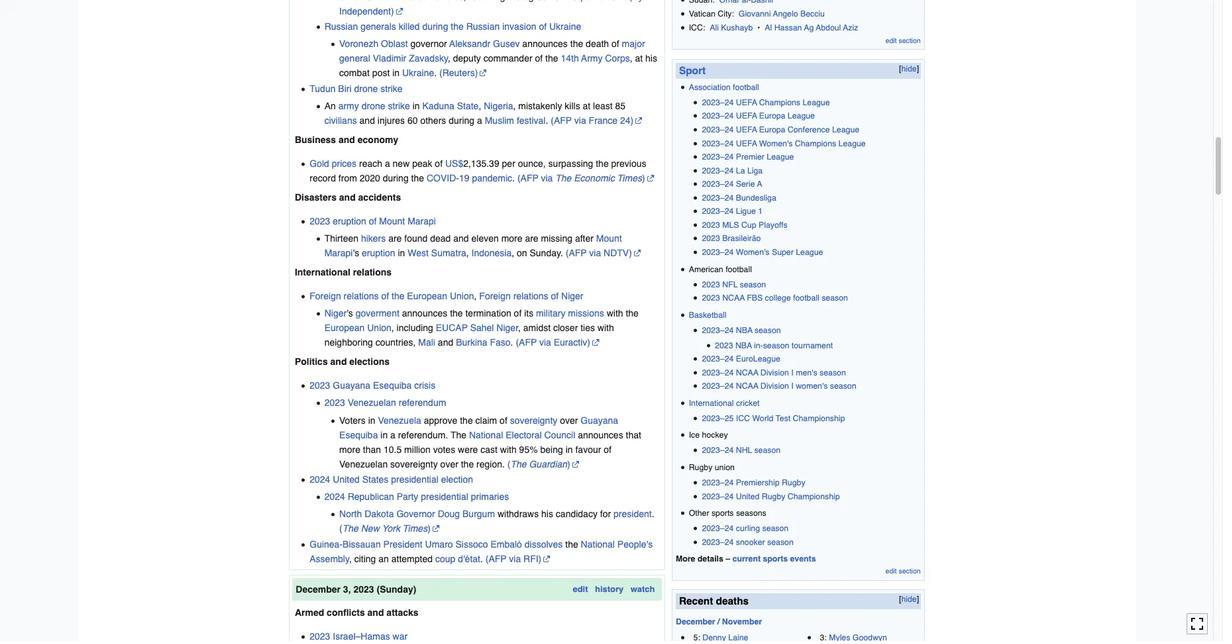 Task type: describe. For each thing, give the bounding box(es) containing it.
embaló
[[491, 539, 522, 550]]

mount inside mount marapi
[[596, 233, 622, 244]]

2 vertical spatial football
[[793, 294, 820, 303]]

2 vertical spatial ncaa
[[736, 382, 759, 391]]

icc:
[[689, 23, 705, 32]]

on
[[517, 248, 527, 258]]

crisis
[[414, 381, 436, 391]]

1 horizontal spatial european
[[407, 291, 447, 302]]

at inside , at his combat post in
[[635, 53, 643, 64]]

the right missions
[[626, 308, 639, 319]]

during inside an army drone strike in kaduna state , nigeria , mistakenly kills at least 85 civilians and injures 60 others during a muslim festival . (afp via france 24)
[[449, 115, 475, 126]]

bundesliga
[[736, 193, 777, 203]]

2023 eruption of mount marapi link
[[310, 216, 436, 226]]

pandemic
[[472, 173, 512, 183]]

2023 up voters at the bottom
[[325, 398, 345, 408]]

dakota
[[365, 509, 394, 520]]

claim
[[476, 415, 497, 426]]

sport
[[679, 65, 706, 77]]

and down "neighboring" at the left bottom
[[330, 357, 347, 367]]

of right the invasion at the top of the page
[[539, 21, 547, 32]]

1 vertical spatial )
[[567, 459, 570, 470]]

ncaa inside american football 2023 nfl season 2023 ncaa fbs college football season
[[723, 294, 745, 303]]

venezuelan inside announces that more than 10.5 million votes were cast with 95% being in favour of venezuelan sovereignty over the region.
[[339, 459, 388, 470]]

(kyiv independent) link
[[339, 0, 650, 16]]

hide button for association football
[[898, 63, 921, 76]]

more inside announces that more than 10.5 million votes were cast with 95% being in favour of venezuelan sovereignty over the region.
[[339, 444, 361, 455]]

reach
[[359, 158, 382, 169]]

european union link
[[325, 323, 392, 333]]

in left the west on the top of the page
[[398, 248, 405, 258]]

9 2023–24 from the top
[[702, 207, 734, 216]]

ukraine . (reuters)
[[402, 68, 478, 78]]

3 2023–24 from the top
[[702, 125, 734, 134]]

voters in venezuela approve the claim of sovereignty over
[[339, 415, 581, 426]]

of right commander
[[535, 53, 543, 64]]

kushayb
[[721, 23, 753, 32]]

college
[[765, 294, 791, 303]]

0 vertical spatial rugby
[[689, 463, 713, 472]]

. inside north dakota governor doug burgum withdraws his candidacy for president . ( the new york times )
[[652, 509, 654, 520]]

president link
[[614, 509, 652, 520]]

1 are from the left
[[388, 233, 402, 244]]

a inside an army drone strike in kaduna state , nigeria , mistakenly kills at least 85 civilians and injures 60 others during a muslim festival . (afp via france 24)
[[477, 115, 482, 126]]

0 vertical spatial during
[[423, 21, 448, 32]]

generals
[[361, 21, 396, 32]]

0 vertical spatial times
[[617, 173, 642, 183]]

from
[[339, 173, 357, 183]]

approve
[[424, 415, 458, 426]]

international for international cricket 2023–25 icc world test championship
[[689, 399, 734, 408]]

edit for edit
[[573, 584, 588, 594]]

1 horizontal spatial union
[[450, 291, 474, 302]]

16 2023–24 from the top
[[702, 478, 734, 488]]

0 horizontal spatial guayana
[[333, 381, 371, 391]]

united inside rugby union 2023–24 premiership rugby 2023–24 united rugby championship
[[736, 492, 760, 501]]

more
[[676, 555, 696, 564]]

of inside announces that more than 10.5 million votes were cast with 95% being in favour of venezuelan sovereignty over the region.
[[604, 444, 612, 455]]

nigeria link
[[484, 101, 513, 111]]

biri
[[338, 83, 352, 94]]

russian generals killed during the russian invasion of ukraine
[[325, 21, 581, 32]]

2023 nba in-season tournament link
[[715, 341, 833, 350]]

candidacy
[[556, 509, 598, 520]]

referendum.
[[398, 430, 448, 440]]

presidential for election
[[391, 474, 439, 485]]

and up sumatra
[[453, 233, 469, 244]]

17 2023–24 from the top
[[702, 492, 734, 501]]

season up current sports events link
[[767, 538, 794, 547]]

1 vertical spatial ukraine
[[402, 68, 434, 78]]

, down thirteen hikers are found dead and eleven more are missing after
[[466, 248, 469, 258]]

post
[[372, 68, 390, 78]]

2023 down american
[[702, 280, 720, 289]]

via down after
[[589, 248, 601, 258]]

fullscreen image
[[1191, 618, 1204, 631]]

2023–24 uefa women's champions league link
[[702, 139, 866, 148]]

events
[[790, 555, 816, 564]]

2023 left "brasileirão"
[[702, 234, 720, 244]]

0 vertical spatial venezuelan
[[348, 398, 396, 408]]

hide for december / november
[[902, 595, 917, 605]]

via down ounce,
[[541, 173, 553, 183]]

season up tournament
[[822, 294, 848, 303]]

surpassing
[[548, 158, 593, 169]]

aleksandr gusev link
[[450, 39, 520, 49]]

(afp down embaló
[[486, 554, 507, 564]]

russian generals killed during the russian invasion of ukraine link
[[325, 21, 581, 32]]

of up corps
[[612, 39, 619, 49]]

in up 10.5
[[381, 430, 388, 440]]

, left nigeria link
[[479, 101, 481, 111]]

the left the 14th
[[545, 53, 558, 64]]

2 i from the top
[[792, 382, 794, 391]]

deputy
[[453, 53, 481, 64]]

voronezh
[[339, 39, 379, 49]]

the down "voters in venezuela approve the claim of sovereignty over"
[[451, 430, 467, 440]]

the right dissolves link
[[565, 539, 578, 550]]

north dakota governor doug burgum withdraws his candidacy for president . ( the new york times )
[[339, 509, 654, 534]]

–
[[726, 555, 730, 564]]

section inside more details – current sports events edit section
[[899, 568, 921, 576]]

the up aleksandr
[[451, 21, 464, 32]]

new
[[361, 524, 380, 534]]

withdraws
[[498, 509, 539, 520]]

hassan
[[775, 23, 802, 32]]

2 edit section link from the top
[[886, 568, 921, 576]]

angelo
[[773, 9, 798, 19]]

umaro sissoco embaló link
[[425, 539, 522, 550]]

2023 inside the basketball 2023–24 nba season 2023 nba in-season tournament 2023–24 euroleague 2023–24 ncaa division i men's season 2023–24 ncaa division i women's season
[[715, 341, 733, 350]]

2023 down disasters
[[310, 216, 330, 226]]

recent deaths region
[[672, 590, 925, 642]]

announces inside announces that more than 10.5 million votes were cast with 95% being in favour of venezuelan sovereignty over the region.
[[578, 430, 623, 440]]

france
[[589, 115, 618, 126]]

electoral
[[506, 430, 542, 440]]

december 3, 2023
[[296, 585, 374, 595]]

december 3 region
[[289, 575, 665, 642]]

abdoul
[[816, 23, 841, 32]]

military missions link
[[536, 308, 604, 319]]

0 vertical spatial marapi
[[408, 216, 436, 226]]

missions
[[568, 308, 604, 319]]

of right claim
[[500, 415, 508, 426]]

's inside the "niger 's goverment announces the termination of its military missions with the european union , including eucap sahel niger"
[[347, 308, 353, 319]]

at inside an army drone strike in kaduna state , nigeria , mistakenly kills at least 85 civilians and injures 60 others during a muslim festival . (afp via france 24)
[[583, 101, 591, 111]]

(afp via france 24) link
[[551, 115, 643, 126]]

of up hikers
[[369, 216, 377, 226]]

2 are from the left
[[525, 233, 539, 244]]

( inside north dakota governor doug burgum withdraws his candidacy for president . ( the new york times )
[[339, 524, 342, 534]]

4 uefa from the top
[[736, 139, 757, 148]]

2023 down politics
[[310, 381, 330, 391]]

faso
[[490, 337, 511, 348]]

international cricket 2023–25 icc world test championship
[[689, 399, 845, 423]]

1 vertical spatial niger
[[325, 308, 347, 319]]

2 foreign from the left
[[479, 291, 511, 302]]

0 vertical spatial sovereignty
[[510, 415, 558, 426]]

muslim
[[485, 115, 514, 126]]

0 vertical spatial women's
[[759, 139, 793, 148]]

2024 united states presidential election
[[310, 474, 473, 485]]

2023 up "basketball" on the right of page
[[702, 294, 720, 303]]

becciu
[[801, 9, 825, 19]]

1 vertical spatial champions
[[795, 139, 837, 148]]

umaro
[[425, 539, 453, 550]]

mls
[[723, 221, 739, 230]]

0 vertical spatial more
[[501, 233, 523, 244]]

2 europa from the top
[[759, 125, 786, 134]]

via down embaló
[[509, 554, 521, 564]]

0 vertical spatial 's
[[353, 248, 359, 258]]

a
[[757, 180, 763, 189]]

the up "economic"
[[596, 158, 609, 169]]

with inside , amidst closer ties with neighboring countries,
[[598, 323, 614, 333]]

international for international relations
[[295, 267, 351, 278]]

dissolves link
[[525, 539, 563, 550]]

national people's assembly
[[310, 539, 653, 564]]

in inside , at his combat post in
[[392, 68, 400, 78]]

watch
[[631, 584, 655, 594]]

women's
[[796, 382, 828, 391]]

(afp down amidst
[[516, 337, 537, 348]]

and down civilians link
[[339, 134, 355, 145]]

deaths
[[716, 596, 749, 608]]

85
[[615, 101, 626, 111]]

12 2023–24 from the top
[[702, 355, 734, 364]]

and inside december 3 region
[[368, 607, 384, 618]]

2023–24 euroleague link
[[702, 355, 781, 364]]

, up termination
[[474, 291, 477, 302]]

the down '95%'
[[511, 459, 527, 470]]

95%
[[519, 444, 538, 455]]

2024 for 2024 republican party presidential primaries
[[325, 492, 345, 502]]

, inside , at his combat post in
[[630, 53, 633, 64]]

strike for army
[[388, 101, 410, 111]]

ali kushayb link
[[710, 23, 753, 32]]

foreign relations of the european union link
[[310, 291, 474, 302]]

election
[[441, 474, 473, 485]]

eruption for 's
[[362, 248, 395, 258]]

council
[[544, 430, 575, 440]]

referendum
[[399, 398, 446, 408]]

york
[[382, 524, 400, 534]]

west sumatra link
[[408, 248, 466, 258]]

edit link
[[573, 584, 588, 594]]

others
[[420, 115, 446, 126]]

7 2023–24 from the top
[[702, 180, 734, 189]]

18 2023–24 from the top
[[702, 524, 734, 534]]

2 vertical spatial niger
[[497, 323, 519, 333]]

2023–24 united rugby championship link
[[702, 492, 840, 501]]

2023–24 uefa champions league link
[[702, 98, 830, 107]]

an army drone strike in kaduna state , nigeria , mistakenly kills at least 85 civilians and injures 60 others during a muslim festival . (afp via france 24)
[[325, 101, 634, 126]]

0 horizontal spatial mount
[[379, 216, 405, 226]]

2 vertical spatial rugby
[[762, 492, 786, 501]]

and inside an army drone strike in kaduna state , nigeria , mistakenly kills at least 85 civilians and injures 60 others during a muslim festival . (afp via france 24)
[[360, 115, 375, 126]]

via down amidst
[[539, 337, 551, 348]]

euractiv)
[[554, 337, 590, 348]]

of up goverment link
[[381, 291, 389, 302]]

(afp inside an army drone strike in kaduna state , nigeria , mistakenly kills at least 85 civilians and injures 60 others during a muslim festival . (afp via france 24)
[[551, 115, 572, 126]]

an
[[379, 554, 389, 564]]

season right the women's
[[830, 382, 857, 391]]

liga
[[748, 166, 763, 175]]

11 2023–24 from the top
[[702, 326, 734, 335]]

the up goverment link
[[392, 291, 405, 302]]

sports inside other sports seasons 2023–24 curling season 2023–24 snooker season
[[712, 509, 734, 518]]

0 horizontal spatial national
[[469, 430, 503, 440]]

missing
[[541, 233, 573, 244]]

sumatra
[[431, 248, 466, 258]]

(kyiv independent)
[[339, 0, 650, 16]]

(afp down ounce,
[[518, 173, 539, 183]]

, at his combat post in
[[339, 53, 657, 78]]

national people's assembly link
[[310, 539, 653, 564]]

peak
[[412, 158, 432, 169]]

season right curling
[[762, 524, 789, 534]]

football for uefa
[[733, 83, 759, 92]]

sports inside more details – current sports events edit section
[[763, 555, 788, 564]]

eucap sahel niger link
[[436, 323, 519, 333]]

strike for biri
[[381, 83, 403, 94]]

combat
[[339, 68, 370, 78]]

relations for international
[[353, 267, 392, 278]]

2023 guayana esequiba crisis
[[310, 381, 436, 391]]

3 uefa from the top
[[736, 125, 757, 134]]

0 vertical spatial nba
[[736, 326, 753, 335]]

1 vertical spatial women's
[[736, 248, 770, 257]]

2 horizontal spatial )
[[642, 173, 645, 183]]

relations up its
[[513, 291, 548, 302]]

1 vertical spatial a
[[385, 158, 390, 169]]



Task type: vqa. For each thing, say whether or not it's contained in the screenshot.
striking.
no



Task type: locate. For each thing, give the bounding box(es) containing it.
hide button inside recent deaths region
[[898, 594, 921, 607]]

the up eucap
[[450, 308, 463, 319]]

1 horizontal spatial over
[[560, 415, 578, 426]]

2 division from the top
[[761, 382, 789, 391]]

uefa up 2023–24 uefa europa league "link"
[[736, 98, 757, 107]]

national electoral council link
[[469, 430, 575, 440]]

esequiba up 2023 venezuelan referendum link
[[373, 381, 412, 391]]

a down state
[[477, 115, 482, 126]]

of up military
[[551, 291, 559, 302]]

voronezh oblast governor aleksandr gusev announces the death of
[[339, 39, 622, 49]]

the
[[556, 173, 572, 183], [451, 430, 467, 440], [511, 459, 527, 470], [342, 524, 358, 534]]

the down peak
[[411, 173, 424, 183]]

1 horizontal spatial united
[[736, 492, 760, 501]]

1 vertical spatial times
[[403, 524, 428, 534]]

a left the 'new'
[[385, 158, 390, 169]]

football inside association football 2023–24 uefa champions league 2023–24 uefa europa league 2023–24 uefa europa conference league 2023–24 uefa women's champions league 2023–24 premier league 2023–24 la liga 2023–24 serie a 2023–24 bundesliga 2023–24 ligue 1 2023 mls cup playoffs 2023 brasileirão 2023–24 women's super league
[[733, 83, 759, 92]]

1 vertical spatial edit
[[886, 568, 897, 576]]

countries,
[[376, 337, 416, 348]]

hide for association football
[[902, 64, 917, 73]]

1 vertical spatial nba
[[736, 341, 752, 350]]

2023–24 uefa europa league link
[[702, 112, 815, 121]]

0 horizontal spatial his
[[542, 509, 553, 520]]

european inside the "niger 's goverment announces the termination of its military missions with the european union , including eucap sahel niger"
[[325, 323, 365, 333]]

0 horizontal spatial over
[[440, 459, 459, 470]]

1 vertical spatial presidential
[[421, 492, 468, 502]]

of inside the "niger 's goverment announces the termination of its military missions with the european union , including eucap sahel niger"
[[514, 308, 522, 319]]

united down 2023–24 premiership rugby link
[[736, 492, 760, 501]]

euroleague
[[736, 355, 781, 364]]

. inside an army drone strike in kaduna state , nigeria , mistakenly kills at least 85 civilians and injures 60 others during a muslim festival . (afp via france 24)
[[546, 115, 548, 126]]

thirteen hikers are found dead and eleven more are missing after
[[325, 233, 596, 244]]

in up the 60
[[413, 101, 420, 111]]

europa
[[759, 112, 786, 121], [759, 125, 786, 134]]

season up the women's
[[820, 368, 846, 378]]

and up economy
[[360, 115, 375, 126]]

season up 2023 nba in-season tournament link
[[755, 326, 781, 335]]

ice
[[689, 431, 700, 440]]

1 vertical spatial football
[[726, 265, 752, 274]]

0 vertical spatial national
[[469, 430, 503, 440]]

2 section from the top
[[899, 568, 921, 576]]

american
[[689, 265, 724, 274]]

with inside announces that more than 10.5 million votes were cast with 95% being in favour of venezuelan sovereignty over the region.
[[500, 444, 517, 455]]

the up the in a referendum. the national electoral council
[[460, 415, 473, 426]]

coup
[[435, 554, 455, 564]]

2 vertical spatial a
[[390, 430, 396, 440]]

after
[[575, 233, 594, 244]]

his inside , at his combat post in
[[646, 53, 657, 64]]

1 vertical spatial his
[[542, 509, 553, 520]]

1 horizontal spatial his
[[646, 53, 657, 64]]

in right voters at the bottom
[[368, 415, 375, 426]]

1 vertical spatial sports
[[763, 555, 788, 564]]

0 vertical spatial hide button
[[898, 63, 921, 76]]

1 foreign from the left
[[310, 291, 341, 302]]

) up umaro
[[428, 524, 431, 534]]

0 vertical spatial championship
[[793, 414, 845, 423]]

, left amidst
[[519, 323, 521, 333]]

1 horizontal spatial marapi
[[408, 216, 436, 226]]

coup d'état link
[[435, 554, 480, 564]]

hikers link
[[361, 233, 386, 244]]

/
[[718, 618, 720, 627]]

1 russian from the left
[[325, 21, 358, 32]]

drone for army
[[362, 101, 385, 111]]

drone up injures
[[362, 101, 385, 111]]

eruption down hikers link
[[362, 248, 395, 258]]

european up including
[[407, 291, 447, 302]]

2024 republican party presidential primaries link
[[325, 492, 509, 502]]

1 horizontal spatial national
[[581, 539, 615, 550]]

oblast
[[381, 39, 408, 49]]

over inside announces that more than 10.5 million votes were cast with 95% being in favour of venezuelan sovereignty over the region.
[[440, 459, 459, 470]]

europa down 2023–24 uefa champions league link
[[759, 112, 786, 121]]

eruption for 2023
[[333, 216, 366, 226]]

0 vertical spatial champions
[[759, 98, 801, 107]]

1 horizontal spatial a
[[390, 430, 396, 440]]

1 vertical spatial announces
[[402, 308, 448, 319]]

1 hide from the top
[[902, 64, 917, 73]]

2 vertical spatial edit
[[573, 584, 588, 594]]

season inside ice hockey 2023–24 nhl season
[[754, 446, 781, 456]]

announces inside the "niger 's goverment announces the termination of its military missions with the european union , including eucap sahel niger"
[[402, 308, 448, 319]]

2 vertical spatial during
[[383, 173, 409, 183]]

super
[[772, 248, 794, 257]]

0 horizontal spatial russian
[[325, 21, 358, 32]]

i left the women's
[[792, 382, 794, 391]]

champions up 2023–24 uefa europa league "link"
[[759, 98, 801, 107]]

0 vertical spatial )
[[642, 173, 645, 183]]

1 vertical spatial 's
[[347, 308, 353, 319]]

0 vertical spatial europa
[[759, 112, 786, 121]]

2 horizontal spatial announces
[[578, 430, 623, 440]]

strike
[[381, 83, 403, 94], [388, 101, 410, 111]]

curling
[[736, 524, 760, 534]]

0 vertical spatial ncaa
[[723, 294, 745, 303]]

relations up goverment
[[344, 291, 379, 302]]

24)
[[620, 115, 634, 126]]

0 vertical spatial strike
[[381, 83, 403, 94]]

0 horizontal spatial announces
[[402, 308, 448, 319]]

ncaa up cricket
[[736, 382, 759, 391]]

announces that more than 10.5 million votes were cast with 95% being in favour of venezuelan sovereignty over the region.
[[339, 430, 641, 470]]

guinea-bissauan president umaro sissoco embaló dissolves the
[[310, 539, 581, 550]]

politics
[[295, 357, 328, 367]]

, up the countries,
[[392, 323, 394, 333]]

more
[[501, 233, 523, 244], [339, 444, 361, 455]]

2 hide button from the top
[[898, 594, 921, 607]]

1 vertical spatial european
[[325, 323, 365, 333]]

0 vertical spatial ukraine
[[549, 21, 581, 32]]

women's down the 2023–24 uefa europa conference league link
[[759, 139, 793, 148]]

13 2023–24 from the top
[[702, 368, 734, 378]]

1 horizontal spatial more
[[501, 233, 523, 244]]

december / november link
[[676, 618, 762, 627]]

division down '2023–24 ncaa division i men's season' link
[[761, 382, 789, 391]]

international inside international cricket 2023–25 icc world test championship
[[689, 399, 734, 408]]

1 horizontal spatial ukraine
[[549, 21, 581, 32]]

economy
[[358, 134, 398, 145]]

2 horizontal spatial a
[[477, 115, 482, 126]]

guardian
[[529, 459, 567, 470]]

1 vertical spatial esequiba
[[339, 430, 378, 440]]

1 europa from the top
[[759, 112, 786, 121]]

sovereignty up electoral
[[510, 415, 558, 426]]

drone strike link
[[362, 101, 410, 111]]

hockey
[[702, 431, 728, 440]]

and down from
[[339, 192, 356, 203]]

relations down eruption link
[[353, 267, 392, 278]]

in right post
[[392, 68, 400, 78]]

1 horizontal spatial announces
[[522, 39, 568, 49]]

a up 10.5
[[390, 430, 396, 440]]

0 vertical spatial sports
[[712, 509, 734, 518]]

ukraine up the 14th
[[549, 21, 581, 32]]

0 vertical spatial section
[[899, 36, 921, 44]]

presidential up 2024 republican party presidential primaries link
[[391, 474, 439, 485]]

1 vertical spatial 2024
[[325, 492, 345, 502]]

0 vertical spatial division
[[761, 368, 789, 378]]

2023 left mls
[[702, 221, 720, 230]]

ligue
[[736, 207, 756, 216]]

(afp down after
[[566, 248, 587, 258]]

1 vertical spatial at
[[583, 101, 591, 111]]

1 horizontal spatial during
[[423, 21, 448, 32]]

( right the region. at the bottom left of page
[[508, 459, 511, 470]]

cricket
[[736, 399, 760, 408]]

drone
[[354, 83, 378, 94], [362, 101, 385, 111]]

national inside "national people's assembly"
[[581, 539, 615, 550]]

the inside announces that more than 10.5 million votes were cast with 95% being in favour of venezuelan sovereignty over the region.
[[461, 459, 474, 470]]

governor
[[411, 39, 447, 49]]

women's
[[759, 139, 793, 148], [736, 248, 770, 257]]

major
[[622, 39, 645, 49]]

hide inside recent deaths region
[[902, 595, 917, 605]]

1 hide button from the top
[[898, 63, 921, 76]]

men's
[[796, 368, 818, 378]]

international relations
[[295, 267, 392, 278]]

0 horizontal spatial ukraine
[[402, 68, 434, 78]]

his right "withdraws"
[[542, 509, 553, 520]]

governor
[[397, 509, 435, 520]]

0 horizontal spatial )
[[428, 524, 431, 534]]

0 vertical spatial drone
[[354, 83, 378, 94]]

1 horizontal spatial foreign
[[479, 291, 511, 302]]

edit inside december 3 region
[[573, 584, 588, 594]]

(reuters) link
[[439, 68, 487, 78]]

championship inside international cricket 2023–25 icc world test championship
[[793, 414, 845, 423]]

19 2023–24 from the top
[[702, 538, 734, 547]]

1 horizontal spatial sovereignty
[[510, 415, 558, 426]]

edit for edit section
[[886, 36, 897, 44]]

football up 2023–24 uefa champions league link
[[733, 83, 759, 92]]

2 horizontal spatial during
[[449, 115, 475, 126]]

8 2023–24 from the top
[[702, 193, 734, 203]]

in inside an army drone strike in kaduna state , nigeria , mistakenly kills at least 85 civilians and injures 60 others during a muslim festival . (afp via france 24)
[[413, 101, 420, 111]]

1 vertical spatial strike
[[388, 101, 410, 111]]

goverment link
[[356, 308, 400, 319]]

2 russian from the left
[[466, 21, 500, 32]]

football for nfl
[[726, 265, 752, 274]]

drone for biri
[[354, 83, 378, 94]]

relations for foreign
[[344, 291, 379, 302]]

(afp via rfi) link
[[486, 554, 551, 564]]

1 vertical spatial rugby
[[782, 478, 806, 488]]

sports right other
[[712, 509, 734, 518]]

giovanni angelo becciu link
[[739, 9, 825, 19]]

his inside north dakota governor doug burgum withdraws his candidacy for president . ( the new york times )
[[542, 509, 553, 520]]

1 vertical spatial ncaa
[[736, 368, 759, 378]]

1 edit section link from the top
[[886, 36, 921, 44]]

14th
[[561, 53, 579, 64]]

the up the 14th
[[570, 39, 583, 49]]

2024 for 2024 united states presidential election
[[310, 474, 330, 485]]

in inside announces that more than 10.5 million votes were cast with 95% being in favour of venezuelan sovereignty over the region.
[[566, 444, 573, 455]]

14 2023–24 from the top
[[702, 382, 734, 391]]

termination
[[466, 308, 511, 319]]

gold prices reach a new peak of us$
[[310, 158, 463, 169]]

previous
[[611, 158, 647, 169]]

drone inside an army drone strike in kaduna state , nigeria , mistakenly kills at least 85 civilians and injures 60 others during a muslim festival . (afp via france 24)
[[362, 101, 385, 111]]

presidential for primaries
[[421, 492, 468, 502]]

other sports seasons 2023–24 curling season 2023–24 snooker season
[[689, 509, 794, 547]]

europa up 2023–24 uefa women's champions league link
[[759, 125, 786, 134]]

4 2023–24 from the top
[[702, 139, 734, 148]]

0 horizontal spatial marapi
[[325, 248, 353, 258]]

hide inside sport "region"
[[902, 64, 917, 73]]

sports
[[712, 509, 734, 518], [763, 555, 788, 564]]

hide button inside sport "region"
[[898, 63, 921, 76]]

international up 2023–25
[[689, 399, 734, 408]]

1 2023–24 from the top
[[702, 98, 734, 107]]

eruption up thirteen
[[333, 216, 366, 226]]

, up ukraine . (reuters)
[[448, 53, 451, 64]]

0 vertical spatial with
[[607, 308, 623, 319]]

esequiba inside guayana esequiba
[[339, 430, 378, 440]]

are up on
[[525, 233, 539, 244]]

1 vertical spatial division
[[761, 382, 789, 391]]

1 vertical spatial international
[[689, 399, 734, 408]]

2 hide from the top
[[902, 595, 917, 605]]

ties
[[581, 323, 595, 333]]

, up muslim festival link
[[513, 101, 516, 111]]

the down surpassing
[[556, 173, 572, 183]]

1 vertical spatial championship
[[788, 492, 840, 501]]

uefa up the 2023–24 premier league link
[[736, 139, 757, 148]]

mount up (afp via ndtv) link
[[596, 233, 622, 244]]

sport region
[[672, 59, 925, 581]]

states
[[362, 474, 389, 485]]

5 2023–24 from the top
[[702, 152, 734, 162]]

0 horizontal spatial during
[[383, 173, 409, 183]]

0 horizontal spatial foreign
[[310, 291, 341, 302]]

hide button for december / november
[[898, 594, 921, 607]]

, inside the "niger 's goverment announces the termination of its military missions with the european union , including eucap sahel niger"
[[392, 323, 394, 333]]

1 vertical spatial edit section link
[[886, 568, 921, 576]]

united left states
[[333, 474, 360, 485]]

people's
[[618, 539, 653, 550]]

union up the "niger 's goverment announces the termination of its military missions with the european union , including eucap sahel niger"
[[450, 291, 474, 302]]

women's down "brasileirão"
[[736, 248, 770, 257]]

2023 venezuelan referendum link
[[325, 398, 446, 408]]

playoffs
[[759, 221, 788, 230]]

nhl
[[736, 446, 752, 456]]

venezuela
[[378, 415, 421, 426]]

2 vertical spatial announces
[[578, 430, 623, 440]]

0 vertical spatial esequiba
[[373, 381, 412, 391]]

1 i from the top
[[792, 368, 794, 378]]

via inside an army drone strike in kaduna state , nigeria , mistakenly kills at least 85 civilians and injures 60 others during a muslim festival . (afp via france 24)
[[574, 115, 586, 126]]

) down previous
[[642, 173, 645, 183]]

1 vertical spatial with
[[598, 323, 614, 333]]

guayana up favour
[[581, 415, 618, 426]]

1 horizontal spatial are
[[525, 233, 539, 244]]

0 vertical spatial united
[[333, 474, 360, 485]]

strike up drone strike link on the top of the page
[[381, 83, 403, 94]]

edit inside more details – current sports events edit section
[[886, 568, 897, 576]]

,
[[448, 53, 451, 64], [630, 53, 633, 64], [479, 101, 481, 111], [513, 101, 516, 111], [466, 248, 469, 258], [512, 248, 514, 258], [474, 291, 477, 302], [392, 323, 394, 333], [519, 323, 521, 333], [350, 554, 352, 564]]

president
[[614, 509, 652, 520]]

0 horizontal spatial united
[[333, 474, 360, 485]]

2024 up north
[[325, 492, 345, 502]]

tournament
[[792, 341, 833, 350]]

times down previous
[[617, 173, 642, 183]]

sovereignty down million
[[390, 459, 438, 470]]

2023–24 inside ice hockey 2023–24 nhl season
[[702, 446, 734, 456]]

with inside the "niger 's goverment announces the termination of its military missions with the european union , including eucap sahel niger"
[[607, 308, 623, 319]]

championship inside rugby union 2023–24 premiership rugby 2023–24 united rugby championship
[[788, 492, 840, 501]]

icc
[[736, 414, 750, 423]]

during inside 2,135.39 per ounce, surpassing the previous record from 2020 during the
[[383, 173, 409, 183]]

, left on
[[512, 248, 514, 258]]

history
[[595, 584, 624, 594]]

ag
[[804, 23, 814, 32]]

0 vertical spatial a
[[477, 115, 482, 126]]

0 vertical spatial presidential
[[391, 474, 439, 485]]

2 uefa from the top
[[736, 112, 757, 121]]

0 vertical spatial union
[[450, 291, 474, 302]]

niger up mali and burkina faso . (afp via euractiv)
[[497, 323, 519, 333]]

major general
[[339, 39, 645, 64]]

ukraine
[[549, 21, 581, 32], [402, 68, 434, 78]]

, left the citing
[[350, 554, 352, 564]]

season up euroleague
[[763, 341, 790, 350]]

russian up aleksandr gusev link
[[466, 21, 500, 32]]

over up council in the left bottom of the page
[[560, 415, 578, 426]]

0 vertical spatial over
[[560, 415, 578, 426]]

2023–24 serie a link
[[702, 180, 763, 189]]

10 2023–24 from the top
[[702, 248, 734, 257]]

2023–24 curling season link
[[702, 524, 789, 534]]

test
[[776, 414, 791, 423]]

champions
[[759, 98, 801, 107], [795, 139, 837, 148]]

marapi inside mount marapi
[[325, 248, 353, 258]]

2 2023–24 from the top
[[702, 112, 734, 121]]

0 vertical spatial (
[[508, 459, 511, 470]]

1 vertical spatial section
[[899, 568, 921, 576]]

union down goverment link
[[367, 323, 392, 333]]

united
[[333, 474, 360, 485], [736, 492, 760, 501]]

november
[[722, 618, 762, 627]]

were
[[458, 444, 478, 455]]

sahel
[[470, 323, 494, 333]]

attempted
[[392, 554, 433, 564]]

russian up voronezh
[[325, 21, 358, 32]]

1 vertical spatial union
[[367, 323, 392, 333]]

rugby up 2023–24 united rugby championship link
[[782, 478, 806, 488]]

sovereignty inside announces that more than 10.5 million votes were cast with 95% being in favour of venezuelan sovereignty over the region.
[[390, 459, 438, 470]]

, inside , amidst closer ties with neighboring countries,
[[519, 323, 521, 333]]

0 vertical spatial niger
[[561, 291, 584, 302]]

marapi down thirteen
[[325, 248, 353, 258]]

1 section from the top
[[899, 36, 921, 44]]

1 vertical spatial venezuelan
[[339, 459, 388, 470]]

1 uefa from the top
[[736, 98, 757, 107]]

mount
[[379, 216, 405, 226], [596, 233, 622, 244]]

strike inside an army drone strike in kaduna state , nigeria , mistakenly kills at least 85 civilians and injures 60 others during a muslim festival . (afp via france 24)
[[388, 101, 410, 111]]

guayana inside guayana esequiba
[[581, 415, 618, 426]]

union inside the "niger 's goverment announces the termination of its military missions with the european union , including eucap sahel niger"
[[367, 323, 392, 333]]

0 horizontal spatial at
[[583, 101, 591, 111]]

tudun biri drone strike link
[[310, 83, 403, 94]]

0 vertical spatial i
[[792, 368, 794, 378]]

1 vertical spatial marapi
[[325, 248, 353, 258]]

in down council in the left bottom of the page
[[566, 444, 573, 455]]

indonesia link
[[472, 248, 512, 258]]

6 2023–24 from the top
[[702, 166, 734, 175]]

0 vertical spatial hide
[[902, 64, 917, 73]]

national down claim
[[469, 430, 503, 440]]

2023 brasileirão link
[[702, 234, 761, 244]]

0 vertical spatial announces
[[522, 39, 568, 49]]

during down state
[[449, 115, 475, 126]]

of up the covid-
[[435, 158, 443, 169]]

2023–25 icc world test championship link
[[702, 414, 845, 423]]

1 vertical spatial hide button
[[898, 594, 921, 607]]

15 2023–24 from the top
[[702, 446, 734, 456]]

foreign up the niger link
[[310, 291, 341, 302]]

guayana
[[333, 381, 371, 391], [581, 415, 618, 426]]

times inside north dakota governor doug burgum withdraws his candidacy for president . ( the new york times )
[[403, 524, 428, 534]]

of left its
[[514, 308, 522, 319]]

1 horizontal spatial mount
[[596, 233, 622, 244]]

foreign up termination
[[479, 291, 511, 302]]

and down eucap
[[438, 337, 453, 348]]

0 horizontal spatial niger
[[325, 308, 347, 319]]

the down north
[[342, 524, 358, 534]]

the inside north dakota governor doug burgum withdraws his candidacy for president . ( the new york times )
[[342, 524, 358, 534]]

season up fbs
[[740, 280, 766, 289]]

( the guardian )
[[508, 459, 570, 470]]

army
[[338, 101, 359, 111]]

more left than
[[339, 444, 361, 455]]

announces up the 14th
[[522, 39, 568, 49]]

cup
[[742, 221, 757, 230]]

venezuelan down than
[[339, 459, 388, 470]]

) inside north dakota governor doug burgum withdraws his candidacy for president . ( the new york times )
[[428, 524, 431, 534]]

2024 left states
[[310, 474, 330, 485]]

niger up european union link
[[325, 308, 347, 319]]

0 vertical spatial his
[[646, 53, 657, 64]]

0 horizontal spatial more
[[339, 444, 361, 455]]

1 division from the top
[[761, 368, 789, 378]]

european up "neighboring" at the left bottom
[[325, 323, 365, 333]]



